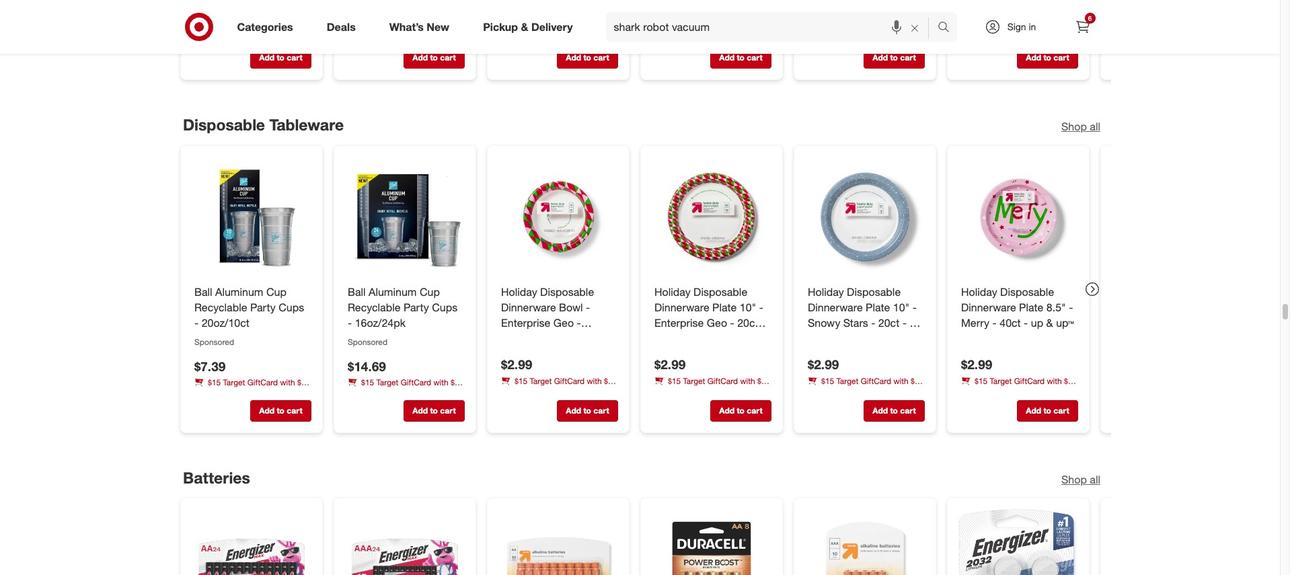 Task type: vqa. For each thing, say whether or not it's contained in the screenshot.
'MANHATTAN HERALD SQUARE'
no



Task type: locate. For each thing, give the bounding box(es) containing it.
1 horizontal spatial geo
[[707, 316, 727, 330]]

1 sponsored from the left
[[194, 337, 234, 347]]

$2.99 down holiday disposable dinnerware plate 10" - enterprise geo - 20ct - up & up™ at right
[[655, 357, 686, 373]]

enterprise inside holiday disposable dinnerware plate 10" - enterprise geo - 20ct - up & up™
[[655, 316, 704, 330]]

2 cups from the left
[[432, 301, 457, 314]]

with
[[280, 15, 295, 25], [433, 15, 448, 25], [587, 15, 602, 25], [894, 15, 909, 25], [1047, 15, 1062, 25], [740, 25, 755, 35], [587, 376, 602, 386], [740, 376, 755, 386], [894, 376, 909, 386], [1047, 376, 1062, 386], [280, 378, 295, 388], [433, 378, 448, 388]]

up inside holiday disposable dinnerware plate 10" - snowy stars - 20ct - up & up™
[[910, 316, 922, 330]]

holiday inside holiday disposable dinnerware plate 10" - snowy stars - 20ct - up & up™
[[808, 285, 844, 299]]

1 horizontal spatial enterprise
[[655, 316, 704, 330]]

shop
[[1062, 120, 1087, 133], [1062, 473, 1087, 486]]

1 horizontal spatial cup
[[420, 285, 440, 299]]

2 shop from the top
[[1062, 473, 1087, 486]]

shop all link
[[1062, 119, 1101, 135], [1062, 472, 1101, 488]]

ball
[[194, 285, 212, 299], [348, 285, 366, 299]]

1 cups from the left
[[278, 301, 304, 314]]

10" inside holiday disposable dinnerware plate 10" - snowy stars - 20ct - up & up™
[[893, 301, 910, 314]]

3 $2.99 from the left
[[808, 357, 839, 373]]

plate inside 'holiday disposable dinnerware plate 8.5" - merry - 40ct - up & up™'
[[1019, 301, 1044, 314]]

1 dinnerware from the left
[[501, 301, 556, 314]]

sign
[[1008, 21, 1027, 32]]

20ct inside holiday disposable dinnerware plate 10" - snowy stars - 20ct - up & up™
[[878, 316, 900, 330]]

ball inside ball aluminum cup recyclable party cups - 16oz/24pk
[[348, 285, 366, 299]]

recyclable inside the ball aluminum cup recyclable party cups - 20oz/10ct
[[194, 301, 247, 314]]

recyclable for $7.39
[[194, 301, 247, 314]]

cup
[[266, 285, 286, 299], [420, 285, 440, 299]]

recyclable up 16oz/24pk
[[348, 301, 400, 314]]

20ct
[[737, 316, 759, 330], [878, 316, 900, 330]]

select items on sale
[[655, 12, 728, 22]]

10" for stars
[[893, 301, 910, 314]]

4 holiday from the left
[[961, 285, 998, 299]]

up™ inside holiday disposable dinnerware bowl - enterprise geo - 20oz/18ct - up & up™
[[584, 332, 602, 345]]

sale
[[713, 12, 728, 22]]

$2.99 down snowy
[[808, 357, 839, 373]]

1 shop all link from the top
[[1062, 119, 1101, 135]]

1 $2.99 from the left
[[501, 357, 532, 373]]

0 horizontal spatial plate
[[712, 301, 737, 314]]

add
[[259, 53, 274, 63], [412, 53, 428, 63], [566, 53, 581, 63], [719, 53, 735, 63], [873, 53, 888, 63], [1026, 53, 1042, 63], [259, 406, 274, 416], [412, 406, 428, 416], [566, 406, 581, 416], [719, 406, 735, 416], [873, 406, 888, 416], [1026, 406, 1042, 416]]

holiday disposable dinnerware plate 10" - enterprise geo - 20ct - up & up™
[[655, 285, 766, 345]]

2 plate from the left
[[866, 301, 890, 314]]

$2.99
[[501, 357, 532, 373], [655, 357, 686, 373], [808, 357, 839, 373], [961, 357, 993, 373]]

holiday disposable dinnerware plate 10" - enterprise geo - 20ct - up & up™ link
[[655, 285, 769, 345]]

aluminum inside the ball aluminum cup recyclable party cups - 20oz/10ct
[[215, 285, 263, 299]]

0 horizontal spatial recyclable
[[194, 301, 247, 314]]

geo
[[553, 316, 574, 330], [707, 316, 727, 330]]

$50
[[297, 15, 310, 25], [451, 15, 464, 25], [604, 15, 617, 25], [911, 15, 924, 25], [1064, 15, 1077, 25], [758, 25, 770, 35], [604, 376, 617, 386], [758, 376, 770, 386], [911, 376, 924, 386], [1064, 376, 1077, 386], [297, 378, 310, 388], [451, 378, 464, 388]]

1 cup from the left
[[266, 285, 286, 299]]

1 vertical spatial all
[[1090, 473, 1101, 486]]

2 shop all from the top
[[1062, 473, 1101, 486]]

2 party from the left
[[403, 301, 429, 314]]

energizer 2032 batteries - lithium coin battery image
[[959, 510, 1078, 575], [959, 510, 1078, 575]]

ball aluminum cup recyclable party cups - 20oz/10ct image
[[191, 157, 311, 277], [191, 157, 311, 277]]

cups inside the ball aluminum cup recyclable party cups - 20oz/10ct
[[278, 301, 304, 314]]

aluminum for $14.69
[[369, 285, 417, 299]]

0 horizontal spatial 20ct
[[737, 316, 759, 330]]

3 holiday from the left
[[808, 285, 844, 299]]

ball aluminum cup recyclable party cups - 16oz/24pk image
[[345, 157, 465, 277], [345, 157, 465, 277]]

&
[[521, 20, 529, 33], [1047, 316, 1053, 330], [574, 332, 581, 345], [670, 332, 677, 345], [808, 332, 815, 345]]

2 20ct from the left
[[878, 316, 900, 330]]

0 vertical spatial shop
[[1062, 120, 1087, 133]]

1 holiday from the left
[[501, 285, 537, 299]]

holiday inside 'holiday disposable dinnerware plate 8.5" - merry - 40ct - up & up™'
[[961, 285, 998, 299]]

dinnerware inside holiday disposable dinnerware bowl - enterprise geo - 20oz/18ct - up & up™
[[501, 301, 556, 314]]

disposable inside holiday disposable dinnerware bowl - enterprise geo - 20oz/18ct - up & up™
[[540, 285, 594, 299]]

1 horizontal spatial sponsored
[[348, 337, 387, 347]]

dinnerware for enterprise
[[655, 301, 709, 314]]

3 plate from the left
[[1019, 301, 1044, 314]]

dinnerware for merry
[[961, 301, 1016, 314]]

1 horizontal spatial ball
[[348, 285, 366, 299]]

1 shop all from the top
[[1062, 120, 1101, 133]]

20oz/10ct
[[201, 316, 249, 330]]

holiday disposable dinnerware bowl - enterprise geo - 20oz/18ct - up & up™ image
[[498, 157, 618, 277], [498, 157, 618, 277]]

ball up 16oz/24pk
[[348, 285, 366, 299]]

0 horizontal spatial cup
[[266, 285, 286, 299]]

ball aluminum cup recyclable party cups - 16oz/24pk
[[348, 285, 457, 330]]

0 horizontal spatial geo
[[553, 316, 574, 330]]

energizer max aa batteries - alkaline battery image
[[191, 510, 311, 575], [191, 510, 311, 575]]

holiday inside holiday disposable dinnerware bowl - enterprise geo - 20oz/18ct - up & up™
[[501, 285, 537, 299]]

2 $2.99 from the left
[[655, 357, 686, 373]]

1 horizontal spatial 10"
[[893, 301, 910, 314]]

0 horizontal spatial enterprise
[[501, 316, 550, 330]]

1 plate from the left
[[712, 301, 737, 314]]

1 20ct from the left
[[737, 316, 759, 330]]

pickup & delivery link
[[472, 12, 590, 42]]

disposable inside holiday disposable dinnerware plate 10" - enterprise geo - 20ct - up & up™
[[694, 285, 747, 299]]

aaa batteries - alkaline battery - up & up™ image
[[805, 510, 925, 575]]

1 10" from the left
[[740, 301, 756, 314]]

duracell coppertop aa batteries - alkaline battery image
[[652, 510, 772, 575], [652, 510, 772, 575]]

$14.69
[[348, 359, 386, 374]]

- inside ball aluminum cup recyclable party cups - 16oz/24pk
[[348, 316, 352, 330]]

shop all
[[1062, 120, 1101, 133], [1062, 473, 1101, 486]]

10" for geo
[[740, 301, 756, 314]]

recyclable for $14.69
[[348, 301, 400, 314]]

ball inside the ball aluminum cup recyclable party cups - 20oz/10ct
[[194, 285, 212, 299]]

dinnerware inside holiday disposable dinnerware plate 10" - enterprise geo - 20ct - up & up™
[[655, 301, 709, 314]]

shop all link for batteries
[[1062, 472, 1101, 488]]

shop for batteries
[[1062, 473, 1087, 486]]

geo inside holiday disposable dinnerware bowl - enterprise geo - 20oz/18ct - up & up™
[[553, 316, 574, 330]]

0 vertical spatial shop all link
[[1062, 119, 1101, 135]]

recyclable up 20oz/10ct
[[194, 301, 247, 314]]

sponsored for $7.39
[[194, 337, 234, 347]]

0 horizontal spatial party
[[250, 301, 275, 314]]

2 geo from the left
[[707, 316, 727, 330]]

disposable inside 'holiday disposable dinnerware plate 8.5" - merry - 40ct - up & up™'
[[1001, 285, 1054, 299]]

stars
[[844, 316, 868, 330]]

target
[[223, 15, 245, 25], [376, 15, 398, 25], [530, 15, 552, 25], [837, 15, 859, 25], [990, 15, 1012, 25], [683, 25, 705, 35], [530, 376, 552, 386], [683, 376, 705, 386], [837, 376, 859, 386], [990, 376, 1012, 386], [223, 378, 245, 388], [376, 378, 398, 388]]

2 10" from the left
[[893, 301, 910, 314]]

aluminum up 16oz/24pk
[[369, 285, 417, 299]]

cup inside ball aluminum cup recyclable party cups - 16oz/24pk
[[420, 285, 440, 299]]

1 horizontal spatial plate
[[866, 301, 890, 314]]

1 shop from the top
[[1062, 120, 1087, 133]]

bowl
[[559, 301, 583, 314]]

2 all from the top
[[1090, 473, 1101, 486]]

1 enterprise from the left
[[501, 316, 550, 330]]

energizer max aaa batteries - alkaline battery image
[[345, 510, 465, 575], [345, 510, 465, 575]]

disposable
[[183, 115, 265, 134], [540, 285, 594, 299], [694, 285, 747, 299], [847, 285, 901, 299], [1001, 285, 1054, 299]]

up inside holiday disposable dinnerware bowl - enterprise geo - 20oz/18ct - up & up™
[[559, 332, 572, 345]]

plate inside holiday disposable dinnerware plate 10" - snowy stars - 20ct - up & up™
[[866, 301, 890, 314]]

recyclable inside ball aluminum cup recyclable party cups - 16oz/24pk
[[348, 301, 400, 314]]

enterprise
[[501, 316, 550, 330], [655, 316, 704, 330]]

1 ball from the left
[[194, 285, 212, 299]]

sign in link
[[974, 12, 1058, 42]]

merry
[[961, 316, 990, 330]]

party
[[250, 301, 275, 314], [403, 301, 429, 314]]

categories link
[[226, 12, 310, 42]]

geo inside holiday disposable dinnerware plate 10" - enterprise geo - 20ct - up & up™
[[707, 316, 727, 330]]

$7.39
[[194, 359, 225, 374]]

holiday
[[501, 285, 537, 299], [655, 285, 691, 299], [808, 285, 844, 299], [961, 285, 998, 299]]

2 cup from the left
[[420, 285, 440, 299]]

1 all from the top
[[1090, 120, 1101, 133]]

3 dinnerware from the left
[[808, 301, 863, 314]]

home
[[194, 27, 215, 37], [348, 27, 368, 37], [501, 27, 522, 37], [808, 27, 828, 37], [961, 27, 982, 37], [655, 37, 675, 47], [501, 388, 522, 398], [655, 388, 675, 398], [808, 388, 828, 398], [961, 388, 982, 398], [194, 389, 215, 400], [348, 389, 368, 400]]

holiday disposable dinnerware plate 10" - enterprise geo - 20ct - up & up™ image
[[652, 157, 772, 277], [652, 157, 772, 277]]

disposable inside holiday disposable dinnerware plate 10" - snowy stars - 20ct - up & up™
[[847, 285, 901, 299]]

dinnerware inside 'holiday disposable dinnerware plate 8.5" - merry - 40ct - up & up™'
[[961, 301, 1016, 314]]

2 horizontal spatial plate
[[1019, 301, 1044, 314]]

tableware
[[269, 115, 344, 134]]

shop all for disposable tableware
[[1062, 120, 1101, 133]]

batteries
[[183, 468, 250, 487]]

search
[[932, 21, 964, 35]]

holiday for holiday disposable dinnerware plate 8.5" - merry - 40ct - up & up™
[[961, 285, 998, 299]]

$2.99 down merry
[[961, 357, 993, 373]]

shop for disposable tableware
[[1062, 120, 1087, 133]]

1 horizontal spatial party
[[403, 301, 429, 314]]

2 shop all link from the top
[[1062, 472, 1101, 488]]

up™ inside holiday disposable dinnerware plate 10" - enterprise geo - 20ct - up & up™
[[680, 332, 698, 345]]

add to cart
[[259, 53, 302, 63], [412, 53, 456, 63], [566, 53, 609, 63], [719, 53, 763, 63], [873, 53, 916, 63], [1026, 53, 1070, 63], [259, 406, 302, 416], [412, 406, 456, 416], [566, 406, 609, 416], [719, 406, 763, 416], [873, 406, 916, 416], [1026, 406, 1070, 416]]

plate for -
[[1019, 301, 1044, 314]]

1 horizontal spatial 20ct
[[878, 316, 900, 330]]

1 vertical spatial shop all
[[1062, 473, 1101, 486]]

care
[[217, 27, 233, 37], [370, 27, 386, 37], [524, 27, 539, 37], [831, 27, 846, 37], [984, 27, 1000, 37], [677, 37, 693, 47], [524, 388, 539, 398], [677, 388, 693, 398], [831, 388, 846, 398], [984, 388, 1000, 398], [217, 389, 233, 400], [370, 389, 386, 400]]

4 $2.99 from the left
[[961, 357, 993, 373]]

1 vertical spatial shop all link
[[1062, 472, 1101, 488]]

0 horizontal spatial ball
[[194, 285, 212, 299]]

0 horizontal spatial cups
[[278, 301, 304, 314]]

aluminum up 20oz/10ct
[[215, 285, 263, 299]]

cups for $7.39
[[278, 301, 304, 314]]

20ct inside holiday disposable dinnerware plate 10" - enterprise geo - 20ct - up & up™
[[737, 316, 759, 330]]

recyclable
[[194, 301, 247, 314], [348, 301, 400, 314]]

plate for geo
[[712, 301, 737, 314]]

0 vertical spatial all
[[1090, 120, 1101, 133]]

2 ball from the left
[[348, 285, 366, 299]]

to
[[277, 53, 284, 63], [430, 53, 438, 63], [583, 53, 591, 63], [737, 53, 745, 63], [890, 53, 898, 63], [1044, 53, 1052, 63], [277, 406, 284, 416], [430, 406, 438, 416], [583, 406, 591, 416], [737, 406, 745, 416], [890, 406, 898, 416], [1044, 406, 1052, 416]]

cups inside ball aluminum cup recyclable party cups - 16oz/24pk
[[432, 301, 457, 314]]

add to cart button
[[250, 47, 311, 69], [403, 47, 465, 69], [557, 47, 618, 69], [710, 47, 772, 69], [864, 47, 925, 69], [1017, 47, 1078, 69], [250, 400, 311, 422], [403, 400, 465, 422], [557, 400, 618, 422], [710, 400, 772, 422], [864, 400, 925, 422], [1017, 400, 1078, 422]]

1 vertical spatial shop
[[1062, 473, 1087, 486]]

all
[[1090, 120, 1101, 133], [1090, 473, 1101, 486]]

0 horizontal spatial aluminum
[[215, 285, 263, 299]]

holiday inside holiday disposable dinnerware plate 10" - enterprise geo - 20ct - up & up™
[[655, 285, 691, 299]]

40ct
[[1000, 316, 1021, 330]]

1 horizontal spatial cups
[[432, 301, 457, 314]]

sign in
[[1008, 21, 1037, 32]]

1 party from the left
[[250, 301, 275, 314]]

holiday disposable dinnerware plate 10" - snowy stars - 20ct - up & up™ image
[[805, 157, 925, 277], [805, 157, 925, 277]]

party inside the ball aluminum cup recyclable party cups - 20oz/10ct
[[250, 301, 275, 314]]

2 enterprise from the left
[[655, 316, 704, 330]]

ball up 20oz/10ct
[[194, 285, 212, 299]]

dinnerware for snowy
[[808, 301, 863, 314]]

2 holiday from the left
[[655, 285, 691, 299]]

cup for $14.69
[[420, 285, 440, 299]]

1 recyclable from the left
[[194, 301, 247, 314]]

$15 target giftcard with $50 home care purchase button
[[194, 14, 311, 37], [348, 14, 465, 37], [501, 14, 618, 37], [808, 14, 925, 37], [961, 14, 1078, 37], [655, 24, 772, 47], [501, 376, 618, 398], [655, 376, 772, 398], [808, 376, 925, 398], [961, 376, 1078, 398], [194, 377, 311, 400], [348, 377, 465, 400]]

aluminum
[[215, 285, 263, 299], [369, 285, 417, 299]]

10" inside holiday disposable dinnerware plate 10" - enterprise geo - 20ct - up & up™
[[740, 301, 756, 314]]

1 aluminum from the left
[[215, 285, 263, 299]]

holiday disposable dinnerware bowl - enterprise geo - 20oz/18ct - up & up™
[[501, 285, 602, 345]]

20ct for stars
[[878, 316, 900, 330]]

$15
[[208, 15, 221, 25], [361, 15, 374, 25], [515, 15, 527, 25], [821, 15, 834, 25], [975, 15, 988, 25], [668, 25, 681, 35], [515, 376, 527, 386], [668, 376, 681, 386], [821, 376, 834, 386], [975, 376, 988, 386], [208, 378, 221, 388], [361, 378, 374, 388]]

plate inside holiday disposable dinnerware plate 10" - enterprise geo - 20ct - up & up™
[[712, 301, 737, 314]]

what's
[[390, 20, 424, 33]]

2 dinnerware from the left
[[655, 301, 709, 314]]

disposable for holiday disposable dinnerware plate 8.5" - merry - 40ct - up & up™
[[1001, 285, 1054, 299]]

1 horizontal spatial recyclable
[[348, 301, 400, 314]]

plate
[[712, 301, 737, 314], [866, 301, 890, 314], [1019, 301, 1044, 314]]

$2.99 down 20oz/18ct
[[501, 357, 532, 373]]

0 horizontal spatial sponsored
[[194, 337, 234, 347]]

sponsored down 16oz/24pk
[[348, 337, 387, 347]]

dinnerware
[[501, 301, 556, 314], [655, 301, 709, 314], [808, 301, 863, 314], [961, 301, 1016, 314]]

aluminum inside ball aluminum cup recyclable party cups - 16oz/24pk
[[369, 285, 417, 299]]

up™ inside holiday disposable dinnerware plate 10" - snowy stars - 20ct - up & up™
[[818, 332, 836, 345]]

2 sponsored from the left
[[348, 337, 387, 347]]

$15 target giftcard with $50 home care purchase
[[194, 15, 310, 37], [348, 15, 464, 37], [501, 15, 617, 37], [808, 15, 924, 37], [961, 15, 1077, 37], [655, 25, 770, 47], [501, 376, 617, 398], [655, 376, 770, 398], [808, 376, 924, 398], [961, 376, 1077, 398], [194, 378, 310, 400], [348, 378, 464, 400]]

sponsored
[[194, 337, 234, 347], [348, 337, 387, 347]]

1 horizontal spatial aluminum
[[369, 285, 417, 299]]

up™
[[1056, 316, 1074, 330], [584, 332, 602, 345], [680, 332, 698, 345], [818, 332, 836, 345]]

giftcard
[[247, 15, 278, 25], [401, 15, 431, 25], [554, 15, 585, 25], [861, 15, 892, 25], [1014, 15, 1045, 25], [707, 25, 738, 35], [554, 376, 585, 386], [707, 376, 738, 386], [861, 376, 892, 386], [1014, 376, 1045, 386], [247, 378, 278, 388], [401, 378, 431, 388]]

up
[[910, 316, 922, 330], [1031, 316, 1044, 330], [559, 332, 572, 345], [655, 332, 667, 345]]

purchase
[[235, 27, 268, 37], [388, 27, 422, 37], [542, 27, 575, 37], [849, 27, 882, 37], [1002, 27, 1036, 37], [695, 37, 729, 47], [542, 388, 575, 398], [695, 388, 729, 398], [849, 388, 882, 398], [1002, 388, 1036, 398], [235, 389, 268, 400], [388, 389, 422, 400]]

holiday disposable dinnerware plate 8.5" - merry - 40ct - up & up™ image
[[959, 157, 1078, 277], [959, 157, 1078, 277]]

2 recyclable from the left
[[348, 301, 400, 314]]

0 horizontal spatial 10"
[[740, 301, 756, 314]]

0 vertical spatial shop all
[[1062, 120, 1101, 133]]

10"
[[740, 301, 756, 314], [893, 301, 910, 314]]

party for $7.39
[[250, 301, 275, 314]]

& inside holiday disposable dinnerware plate 10" - enterprise geo - 20ct - up & up™
[[670, 332, 677, 345]]

& inside 'holiday disposable dinnerware plate 8.5" - merry - 40ct - up & up™'
[[1047, 316, 1053, 330]]

1 geo from the left
[[553, 316, 574, 330]]

cups
[[278, 301, 304, 314], [432, 301, 457, 314]]

deals
[[327, 20, 356, 33]]

-
[[586, 301, 590, 314], [759, 301, 764, 314], [913, 301, 917, 314], [1069, 301, 1073, 314], [194, 316, 198, 330], [348, 316, 352, 330], [577, 316, 581, 330], [730, 316, 734, 330], [762, 316, 766, 330], [871, 316, 876, 330], [903, 316, 907, 330], [993, 316, 997, 330], [1024, 316, 1028, 330], [552, 332, 556, 345]]

$2.99 for holiday disposable dinnerware plate 8.5" - merry - 40ct - up & up™
[[961, 357, 993, 373]]

cart
[[287, 53, 302, 63], [440, 53, 456, 63], [593, 53, 609, 63], [747, 53, 763, 63], [900, 53, 916, 63], [1054, 53, 1070, 63], [287, 406, 302, 416], [440, 406, 456, 416], [593, 406, 609, 416], [747, 406, 763, 416], [900, 406, 916, 416], [1054, 406, 1070, 416]]

party inside ball aluminum cup recyclable party cups - 16oz/24pk
[[403, 301, 429, 314]]

dinnerware inside holiday disposable dinnerware plate 10" - snowy stars - 20ct - up & up™
[[808, 301, 863, 314]]

cup inside the ball aluminum cup recyclable party cups - 20oz/10ct
[[266, 285, 286, 299]]

4 dinnerware from the left
[[961, 301, 1016, 314]]

2 aluminum from the left
[[369, 285, 417, 299]]

sponsored down 20oz/10ct
[[194, 337, 234, 347]]



Task type: describe. For each thing, give the bounding box(es) containing it.
up inside 'holiday disposable dinnerware plate 8.5" - merry - 40ct - up & up™'
[[1031, 316, 1044, 330]]

on
[[702, 12, 711, 22]]

snowy
[[808, 316, 841, 330]]

6
[[1089, 14, 1092, 22]]

- inside the ball aluminum cup recyclable party cups - 20oz/10ct
[[194, 316, 198, 330]]

enterprise inside holiday disposable dinnerware bowl - enterprise geo - 20oz/18ct - up & up™
[[501, 316, 550, 330]]

categories
[[237, 20, 293, 33]]

holiday disposable dinnerware plate 8.5" - merry - 40ct - up & up™
[[961, 285, 1074, 330]]

sponsored for $14.69
[[348, 337, 387, 347]]

select
[[655, 12, 677, 22]]

new
[[427, 20, 450, 33]]

disposable tableware
[[183, 115, 344, 134]]

up™ inside 'holiday disposable dinnerware plate 8.5" - merry - 40ct - up & up™'
[[1056, 316, 1074, 330]]

aa batteries - alkaline battery - up & up™ image
[[498, 510, 618, 575]]

20ct for geo
[[737, 316, 759, 330]]

what's new
[[390, 20, 450, 33]]

& inside holiday disposable dinnerware bowl - enterprise geo - 20oz/18ct - up & up™
[[574, 332, 581, 345]]

16oz/24pk
[[355, 316, 405, 330]]

holiday for holiday disposable dinnerware bowl - enterprise geo - 20oz/18ct - up & up™
[[501, 285, 537, 299]]

dinnerware for geo
[[501, 301, 556, 314]]

pickup & delivery
[[483, 20, 573, 33]]

cup for $7.39
[[266, 285, 286, 299]]

ball for $14.69
[[348, 285, 366, 299]]

holiday disposable dinnerware plate 8.5" - merry - 40ct - up & up™ link
[[961, 285, 1076, 331]]

$2.99 for holiday disposable dinnerware bowl - enterprise geo - 20oz/18ct - up & up™
[[501, 357, 532, 373]]

what's new link
[[378, 12, 467, 42]]

shop all link for disposable tableware
[[1062, 119, 1101, 135]]

items
[[680, 12, 699, 22]]

20oz/18ct
[[501, 332, 549, 345]]

What can we help you find? suggestions appear below search field
[[606, 12, 941, 42]]

holiday for holiday disposable dinnerware plate 10" - snowy stars - 20ct - up & up™
[[808, 285, 844, 299]]

ball aluminum cup recyclable party cups - 20oz/10ct
[[194, 285, 304, 330]]

aluminum for $7.39
[[215, 285, 263, 299]]

ball aluminum cup recyclable party cups - 16oz/24pk link
[[348, 285, 462, 331]]

8.5"
[[1047, 301, 1066, 314]]

up inside holiday disposable dinnerware plate 10" - enterprise geo - 20ct - up & up™
[[655, 332, 667, 345]]

disposable for holiday disposable dinnerware bowl - enterprise geo - 20oz/18ct - up & up™
[[540, 285, 594, 299]]

holiday disposable dinnerware plate 10" - snowy stars - 20ct - up & up™ link
[[808, 285, 922, 345]]

deals link
[[315, 12, 373, 42]]

ball aluminum cup recyclable party cups - 20oz/10ct link
[[194, 285, 309, 331]]

& inside holiday disposable dinnerware plate 10" - snowy stars - 20ct - up & up™
[[808, 332, 815, 345]]

holiday disposable dinnerware plate 10" - snowy stars - 20ct - up & up™
[[808, 285, 922, 345]]

all for disposable tableware
[[1090, 120, 1101, 133]]

disposable for holiday disposable dinnerware plate 10" - enterprise geo - 20ct - up & up™
[[694, 285, 747, 299]]

shop all for batteries
[[1062, 473, 1101, 486]]

cups for $14.69
[[432, 301, 457, 314]]

in
[[1029, 21, 1037, 32]]

ball for $7.39
[[194, 285, 212, 299]]

pickup
[[483, 20, 518, 33]]

party for $14.69
[[403, 301, 429, 314]]

disposable for holiday disposable dinnerware plate 10" - snowy stars - 20ct - up & up™
[[847, 285, 901, 299]]

plate for stars
[[866, 301, 890, 314]]

all for batteries
[[1090, 473, 1101, 486]]

$2.99 for holiday disposable dinnerware plate 10" - enterprise geo - 20ct - up & up™
[[655, 357, 686, 373]]

holiday for holiday disposable dinnerware plate 10" - enterprise geo - 20ct - up & up™
[[655, 285, 691, 299]]

holiday disposable dinnerware bowl - enterprise geo - 20oz/18ct - up & up™ link
[[501, 285, 615, 345]]

search button
[[932, 12, 964, 44]]

$2.99 for holiday disposable dinnerware plate 10" - snowy stars - 20ct - up & up™
[[808, 357, 839, 373]]

delivery
[[532, 20, 573, 33]]

6 link
[[1068, 12, 1098, 42]]



